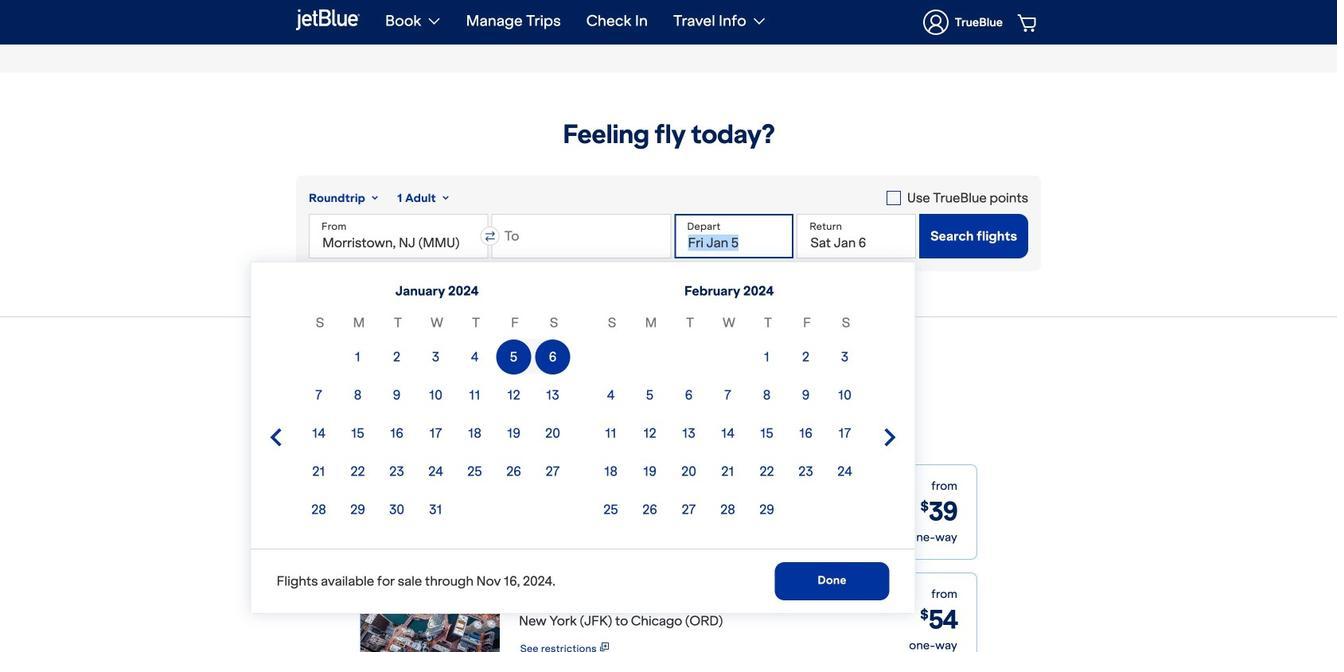 Task type: vqa. For each thing, say whether or not it's contained in the screenshot.
"submit"
no



Task type: locate. For each thing, give the bounding box(es) containing it.
opens modal on same screen image
[[597, 643, 609, 652], [600, 643, 609, 652]]

chicago image
[[361, 574, 500, 653]]

navigation
[[373, 0, 1042, 45]]

None checkbox
[[887, 189, 1029, 208]]

None text field
[[309, 214, 489, 259], [492, 214, 672, 259], [309, 214, 489, 259], [492, 214, 672, 259]]

boston image
[[361, 466, 500, 560]]

shopping cart (empty) image
[[1018, 13, 1040, 32]]

previous month image
[[266, 428, 285, 448]]

next month image
[[881, 428, 900, 448]]



Task type: describe. For each thing, give the bounding box(es) containing it.
Return Press DOWN ARROW key to select available dates field
[[797, 214, 917, 259]]

jetblue image
[[296, 7, 360, 32]]

2 opens modal on same screen image from the left
[[600, 643, 609, 652]]

Depart Press DOWN ARROW key to select available dates field
[[675, 214, 794, 259]]

1 opens modal on same screen image from the left
[[597, 643, 609, 652]]



